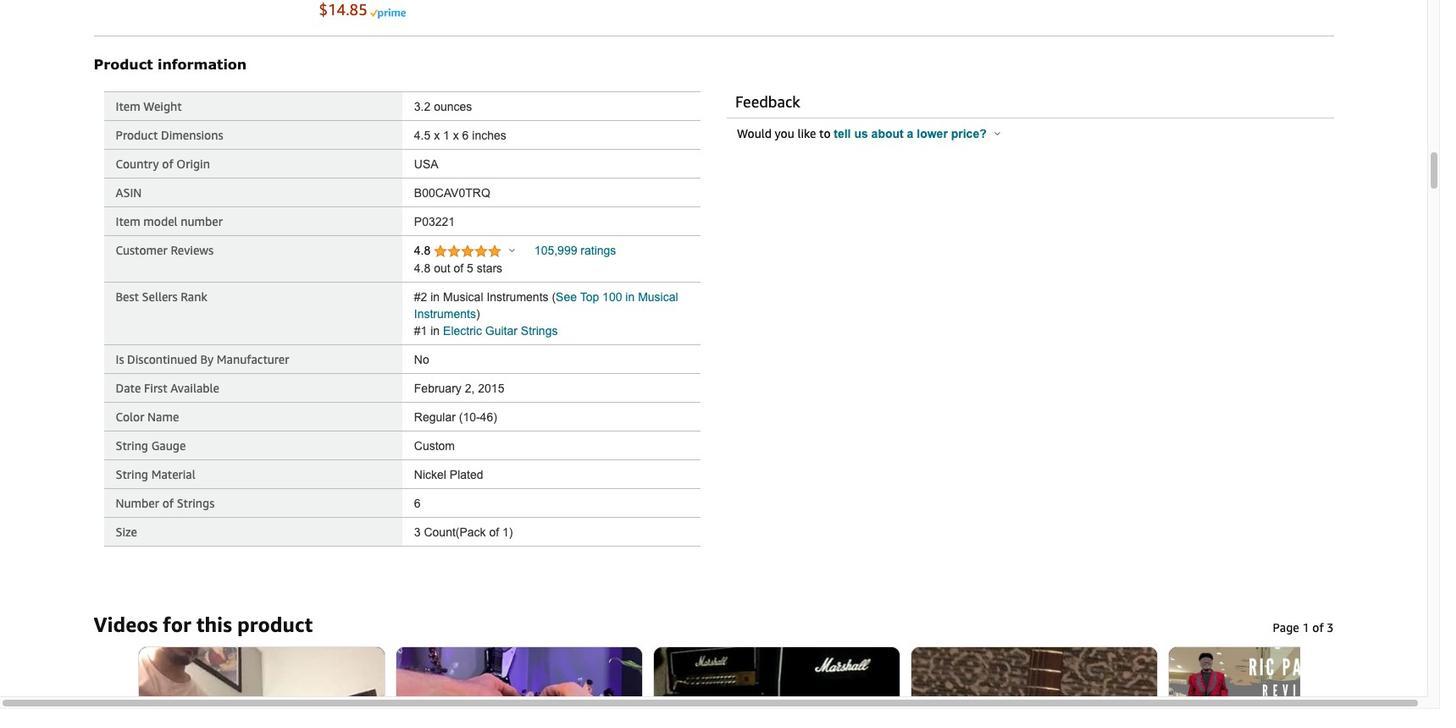 Task type: vqa. For each thing, say whether or not it's contained in the screenshot.
Strings
yes



Task type: locate. For each thing, give the bounding box(es) containing it.
4.8
[[414, 244, 434, 258], [414, 262, 431, 275]]

number
[[181, 214, 223, 229]]

1)
[[502, 526, 513, 540]]

of right page
[[1312, 621, 1324, 636]]

0 horizontal spatial 6
[[414, 497, 421, 511]]

0 vertical spatial instruments
[[487, 291, 549, 304]]

sellers
[[142, 290, 178, 304]]

popover image
[[995, 131, 1000, 136]]

by
[[200, 353, 214, 367]]

6 down nickel
[[414, 497, 421, 511]]

see top 100 in musical instruments link
[[414, 291, 678, 321]]

a
[[907, 127, 913, 141]]

1 string from the top
[[116, 439, 148, 453]]

1 vertical spatial 3
[[1327, 621, 1334, 636]]

of left '5'
[[454, 262, 464, 275]]

4.8 inside "button"
[[414, 244, 434, 258]]

0 horizontal spatial musical
[[443, 291, 483, 304]]

1 x from the left
[[434, 129, 440, 142]]

1 right page
[[1302, 621, 1309, 636]]

us
[[854, 127, 868, 141]]

0 vertical spatial item
[[116, 99, 140, 114]]

0 vertical spatial 6
[[462, 129, 469, 142]]

origin
[[176, 157, 210, 171]]

of left origin
[[162, 157, 173, 171]]

1 horizontal spatial video widget card image
[[911, 648, 1157, 710]]

musical up )
[[443, 291, 483, 304]]

would you like to
[[737, 126, 834, 141]]

strings down the see top 100 in musical instruments
[[521, 325, 558, 338]]

dimensions
[[161, 128, 223, 142]]

videos
[[94, 614, 158, 637]]

2,
[[465, 382, 475, 396]]

0 vertical spatial string
[[116, 439, 148, 453]]

in right 100
[[625, 291, 635, 304]]

1 vertical spatial item
[[116, 214, 140, 229]]

string up "number"
[[116, 468, 148, 482]]

1 vertical spatial string
[[116, 468, 148, 482]]

instruments up electric
[[414, 308, 476, 321]]

ounces
[[434, 100, 472, 114]]

0 vertical spatial 1
[[443, 129, 450, 142]]

item model number
[[116, 214, 223, 229]]

lower
[[917, 127, 948, 141]]

discontinued
[[127, 353, 197, 367]]

item
[[116, 99, 140, 114], [116, 214, 140, 229]]

of inside videos for this product 'element'
[[1312, 621, 1324, 636]]

0 horizontal spatial strings
[[177, 497, 214, 511]]

x right 4.5
[[434, 129, 440, 142]]

item down asin
[[116, 214, 140, 229]]

4.8 up out at the left of the page
[[414, 244, 434, 258]]

105,999
[[534, 244, 577, 258]]

tell
[[834, 127, 851, 141]]

see top 100 in musical instruments
[[414, 291, 678, 321]]

of
[[162, 157, 173, 171], [454, 262, 464, 275], [162, 497, 174, 511], [489, 526, 499, 540], [1312, 621, 1324, 636]]

6 left inches
[[462, 129, 469, 142]]

in right #1
[[431, 325, 440, 338]]

0 vertical spatial strings
[[521, 325, 558, 338]]

country of origin
[[116, 157, 210, 171]]

string for string gauge
[[116, 439, 148, 453]]

of for page
[[1312, 621, 1324, 636]]

1 vertical spatial strings
[[177, 497, 214, 511]]

product up item weight at the left of the page
[[94, 56, 153, 72]]

2 musical from the left
[[638, 291, 678, 304]]

3
[[414, 526, 421, 540], [1327, 621, 1334, 636]]

1 horizontal spatial musical
[[638, 291, 678, 304]]

3.2
[[414, 100, 431, 114]]

feedback
[[735, 92, 800, 111]]

1 vertical spatial product
[[116, 128, 158, 142]]

1 vertical spatial 4.8
[[414, 262, 431, 275]]

strings
[[521, 325, 558, 338], [177, 497, 214, 511]]

3 count(pack of 1)
[[414, 526, 513, 540]]

country
[[116, 157, 159, 171]]

product for product information
[[94, 56, 153, 72]]

name
[[147, 410, 179, 425]]

like
[[797, 126, 816, 141]]

b00cav0trq
[[414, 187, 490, 200]]

in
[[431, 291, 440, 304], [625, 291, 635, 304], [431, 325, 440, 338]]

see
[[556, 291, 577, 304]]

4.8 for 4.8 out of 5 stars
[[414, 262, 431, 275]]

in for #1 in electric guitar strings
[[431, 325, 440, 338]]

instruments
[[487, 291, 549, 304], [414, 308, 476, 321]]

x down ounces
[[453, 129, 459, 142]]

4.8 for 4.8
[[414, 244, 434, 258]]

1 video widget card image from the left
[[654, 648, 899, 710]]

of left 1)
[[489, 526, 499, 540]]

x
[[434, 129, 440, 142], [453, 129, 459, 142]]

inches
[[472, 129, 506, 142]]

is discontinued by manufacturer
[[116, 353, 289, 367]]

2 string from the top
[[116, 468, 148, 482]]

in right #2 at left
[[431, 291, 440, 304]]

3 right page
[[1327, 621, 1334, 636]]

string for string material
[[116, 468, 148, 482]]

4.8 left out at the left of the page
[[414, 262, 431, 275]]

0 horizontal spatial x
[[434, 129, 440, 142]]

string down color
[[116, 439, 148, 453]]

1 vertical spatial 1
[[1302, 621, 1309, 636]]

nickel plated
[[414, 469, 483, 482]]

0 horizontal spatial instruments
[[414, 308, 476, 321]]

2 item from the top
[[116, 214, 140, 229]]

1 horizontal spatial x
[[453, 129, 459, 142]]

information
[[157, 56, 247, 72]]

3.2 ounces
[[414, 100, 472, 114]]

0 horizontal spatial video widget card image
[[654, 648, 899, 710]]

video widget card image
[[654, 648, 899, 710], [911, 648, 1157, 710]]

1
[[443, 129, 450, 142], [1302, 621, 1309, 636]]

guitar
[[485, 325, 518, 338]]

popover image
[[509, 248, 515, 253]]

1 inside videos for this product 'element'
[[1302, 621, 1309, 636]]

manufacturer
[[217, 353, 289, 367]]

1 horizontal spatial strings
[[521, 325, 558, 338]]

1 musical from the left
[[443, 291, 483, 304]]

1 right 4.5
[[443, 129, 450, 142]]

of for 3
[[489, 526, 499, 540]]

3 left count(pack
[[414, 526, 421, 540]]

february
[[414, 382, 462, 396]]

musical right 100
[[638, 291, 678, 304]]

1 item from the top
[[116, 99, 140, 114]]

list
[[127, 647, 1440, 710]]

product up country
[[116, 128, 158, 142]]

1 4.8 from the top
[[414, 244, 434, 258]]

(
[[552, 291, 556, 304]]

stars
[[477, 262, 502, 275]]

4.5 x 1 x 6 inches
[[414, 129, 506, 142]]

1 vertical spatial instruments
[[414, 308, 476, 321]]

1 horizontal spatial 1
[[1302, 621, 1309, 636]]

product
[[94, 56, 153, 72], [116, 128, 158, 142]]

4.5
[[414, 129, 431, 142]]

plated
[[450, 469, 483, 482]]

strings down material
[[177, 497, 214, 511]]

regular
[[414, 411, 456, 425]]

item left weight
[[116, 99, 140, 114]]

1 horizontal spatial 3
[[1327, 621, 1334, 636]]

string gauge
[[116, 439, 186, 453]]

nickel
[[414, 469, 446, 482]]

instruments left (
[[487, 291, 549, 304]]

100
[[602, 291, 622, 304]]

105,999 ratings
[[534, 244, 616, 258]]

no
[[414, 353, 429, 367]]

2 4.8 from the top
[[414, 262, 431, 275]]

model
[[143, 214, 178, 229]]

gauge
[[151, 439, 186, 453]]

3 inside videos for this product 'element'
[[1327, 621, 1334, 636]]

0 vertical spatial product
[[94, 56, 153, 72]]

musical
[[443, 291, 483, 304], [638, 291, 678, 304]]

weight
[[143, 99, 182, 114]]

item for item model number
[[116, 214, 140, 229]]

number of strings
[[116, 497, 214, 511]]

0 vertical spatial 4.8
[[414, 244, 434, 258]]

electric
[[443, 325, 482, 338]]

0 horizontal spatial 3
[[414, 526, 421, 540]]

0 vertical spatial 3
[[414, 526, 421, 540]]

customer
[[116, 243, 167, 258]]

for
[[163, 614, 191, 637]]



Task type: describe. For each thing, give the bounding box(es) containing it.
tell us about a lower price?
[[834, 127, 990, 141]]

4.8 button
[[414, 244, 515, 260]]

this
[[196, 614, 232, 637]]

date first available
[[116, 381, 219, 396]]

best
[[116, 290, 139, 304]]

customer reviews
[[116, 243, 214, 258]]

would
[[737, 126, 772, 141]]

item weight
[[116, 99, 182, 114]]

size
[[116, 525, 137, 540]]

electric guitar strings link
[[443, 325, 558, 338]]

tell us about a lower price? button
[[834, 127, 1000, 141]]

2015
[[478, 382, 504, 396]]

first
[[144, 381, 167, 396]]

product dimensions
[[116, 128, 223, 142]]

about
[[871, 127, 904, 141]]

of down material
[[162, 497, 174, 511]]

#2 in musical instruments (
[[414, 291, 556, 304]]

105,999 ratings link
[[534, 244, 616, 258]]

top
[[580, 291, 599, 304]]

is
[[116, 353, 124, 367]]

out
[[434, 262, 450, 275]]

custom
[[414, 440, 455, 453]]

2 video widget card image from the left
[[911, 648, 1157, 710]]

string material
[[116, 468, 195, 482]]

instruments inside the see top 100 in musical instruments
[[414, 308, 476, 321]]

4.8 out of 5 stars
[[414, 262, 502, 275]]

product
[[237, 614, 313, 637]]

46)
[[480, 411, 497, 425]]

count(pack
[[424, 526, 486, 540]]

color
[[116, 410, 144, 425]]

reviews
[[171, 243, 214, 258]]

1 vertical spatial 6
[[414, 497, 421, 511]]

to
[[819, 126, 831, 141]]

page 1 of 3
[[1273, 621, 1334, 636]]

1 horizontal spatial 6
[[462, 129, 469, 142]]

february 2, 2015
[[414, 382, 504, 396]]

1 horizontal spatial instruments
[[487, 291, 549, 304]]

videos for this product
[[94, 614, 313, 637]]

regular (10-46)
[[414, 411, 497, 425]]

0 horizontal spatial 1
[[443, 129, 450, 142]]

videos for this product element
[[94, 612, 1334, 639]]

page
[[1273, 621, 1299, 636]]

ratings
[[581, 244, 616, 258]]

p03221
[[414, 215, 455, 229]]

you
[[775, 126, 794, 141]]

2 x from the left
[[453, 129, 459, 142]]

asin
[[116, 186, 142, 200]]

#2
[[414, 291, 427, 304]]

item for item weight
[[116, 99, 140, 114]]

$14.85 link
[[319, 0, 371, 19]]

in for #2 in musical instruments (
[[431, 291, 440, 304]]

)
[[476, 308, 480, 321]]

number
[[116, 497, 159, 511]]

(10-
[[459, 411, 480, 425]]

in inside the see top 100 in musical instruments
[[625, 291, 635, 304]]

#1
[[414, 325, 427, 338]]

product for product dimensions
[[116, 128, 158, 142]]

price?
[[951, 127, 987, 141]]

available
[[170, 381, 219, 396]]

rank
[[181, 290, 207, 304]]

5
[[467, 262, 473, 275]]

of for 4.8
[[454, 262, 464, 275]]

color name
[[116, 410, 179, 425]]

#1 in electric guitar strings
[[414, 325, 558, 338]]

usa
[[414, 158, 438, 171]]

best sellers rank
[[116, 290, 207, 304]]

date
[[116, 381, 141, 396]]

musical inside the see top 100 in musical instruments
[[638, 291, 678, 304]]

$14.85
[[319, 0, 367, 19]]



